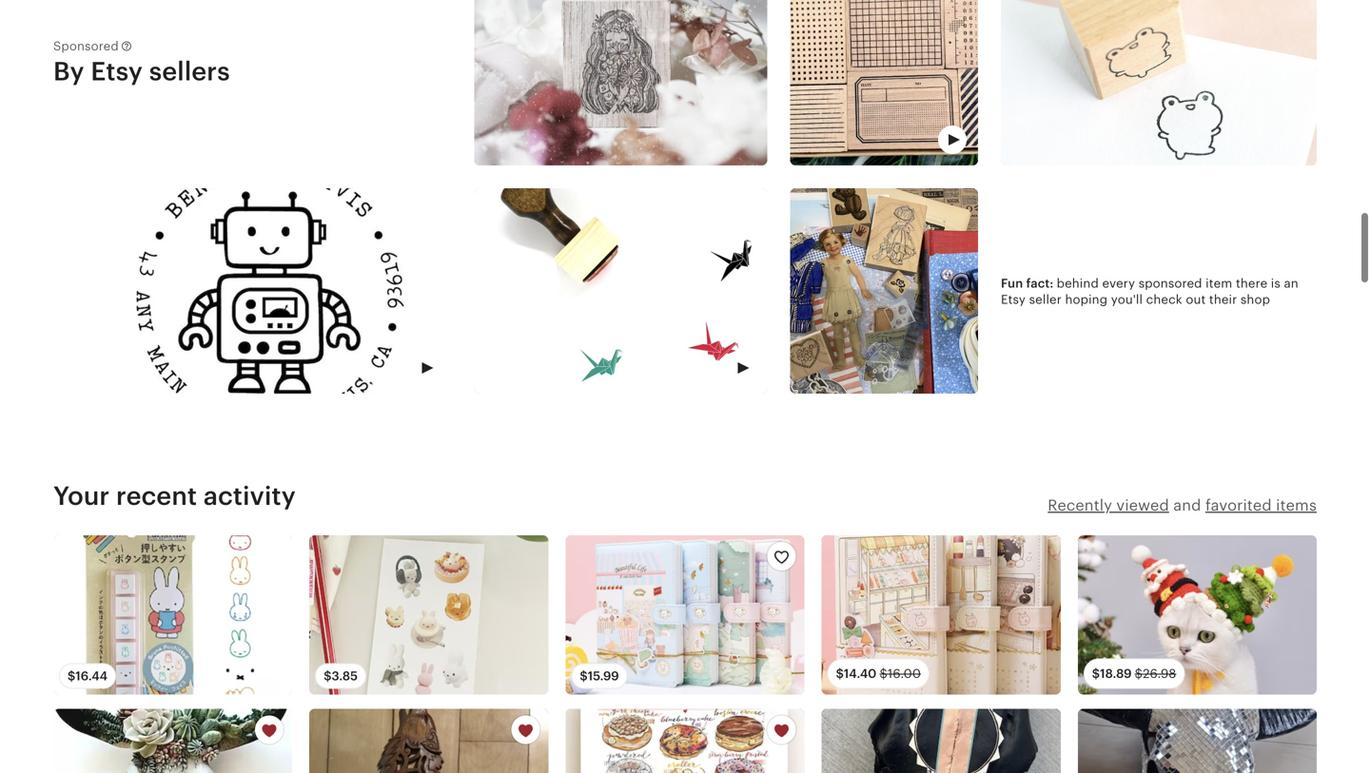 Task type: locate. For each thing, give the bounding box(es) containing it.
painted cow skull. image
[[822, 710, 1061, 774]]

shop
[[1241, 293, 1271, 307]]

fun
[[1001, 277, 1024, 291]]

robot stamp / return address rubber stamp or self inking stamp / kid gift housewarming stationery image
[[53, 189, 452, 394]]

your
[[53, 482, 110, 511]]

etsy
[[91, 57, 143, 86], [1001, 293, 1026, 307]]

$ for $ 3.85
[[324, 670, 332, 684]]

etsy down fun
[[1001, 293, 1026, 307]]

item
[[1206, 277, 1233, 291]]

hoping
[[1066, 293, 1108, 307]]

18.89
[[1101, 667, 1132, 682]]

and
[[1174, 497, 1202, 515]]

$
[[836, 667, 844, 682], [880, 667, 888, 682], [1093, 667, 1101, 682], [1135, 667, 1143, 682], [68, 670, 75, 684], [324, 670, 332, 684], [580, 670, 588, 684]]

is
[[1272, 277, 1281, 291]]

paper doll junk journal kit, junk journal, vintage rubber stamps, teddy bear, little girl, love you beary much image
[[791, 189, 979, 394]]

16.44
[[75, 670, 108, 684]]

recent
[[116, 482, 197, 511]]

0 horizontal spatial etsy
[[91, 57, 143, 86]]

fun fact:
[[1001, 277, 1057, 291]]

fact:
[[1027, 277, 1054, 291]]

$ 3.85
[[324, 670, 358, 684]]

$ 18.89 $ 26.98
[[1093, 667, 1177, 682]]

you'll
[[1112, 293, 1143, 307]]

celtic howling wolf wood carving image
[[310, 710, 549, 774]]

recently viewed link
[[1048, 497, 1170, 515]]

etsy down the sponsored
[[91, 57, 143, 86]]

items
[[1277, 497, 1317, 515]]

activity
[[204, 482, 296, 511]]

$ 15.99
[[580, 670, 619, 684]]

14.40
[[844, 667, 877, 682]]

favorited items link
[[1206, 497, 1317, 515]]

kodomo no kao| miffy| face| pochitto6| button| penetration stamp image
[[53, 536, 292, 696]]

frog wooden stamp, frog craft stamp, frog rubber stamp, frog journaling stamp, frog wood block stamp, frog craft supply image
[[1001, 0, 1317, 166]]

cactus bull skull, cow skull, southwest decor, wall cow skull, painted cow skull, succulent wall decor, succulents, resin cow skull, skull, image
[[53, 710, 292, 774]]

$ 16.44
[[68, 670, 108, 684]]

$ 14.40 $ 16.00
[[836, 667, 921, 682]]

behind every sponsored item there is an etsy seller hoping you'll check out their shop
[[1001, 277, 1299, 307]]

viewed
[[1117, 497, 1170, 515]]

merry paws and playful whiskers: the jolly clown christmas pet hat! image
[[1078, 536, 1317, 696]]

$ for $ 16.44
[[68, 670, 75, 684]]

black milk project - i am series thea rubber stamp image
[[475, 0, 768, 166]]

1 horizontal spatial etsy
[[1001, 293, 1026, 307]]

1 vertical spatial etsy
[[1001, 293, 1026, 307]]

kawaii bunny sushi journal,rabbit journal book,color pages,kawaii notebook,soft leather cover planner,magnetic buckle notebook,stationery image
[[822, 536, 1061, 696]]



Task type: vqa. For each thing, say whether or not it's contained in the screenshot.
the left Etsy
yes



Task type: describe. For each thing, give the bounding box(es) containing it.
sellers
[[149, 57, 230, 86]]

there
[[1237, 277, 1268, 291]]

sponsored
[[1139, 277, 1203, 291]]

seller
[[1030, 293, 1062, 307]]

cute animal town planner - 224 pages a5 magnetic buckle pink notebooks with soft leather cover - journal diy - cute notebooks image
[[566, 536, 805, 696]]

16.00
[[888, 667, 921, 682]]

check
[[1147, 293, 1183, 307]]

donuts print. doughnuts. illustration. kitchen decor. food art. sweets. bakery. image
[[566, 710, 805, 774]]

by etsy sellers
[[53, 57, 230, 86]]

recently viewed and favorited items
[[1048, 497, 1317, 515]]

planner rubber stamp set of 7 pcs space lattice stamps schedule stamps wooden rubber stamp for decorative plann journal diary memo tool image
[[791, 0, 979, 166]]

every
[[1103, 277, 1136, 291]]

their
[[1210, 293, 1238, 307]]

0 vertical spatial etsy
[[91, 57, 143, 86]]

$ for $ 14.40 $ 16.00
[[836, 667, 844, 682]]

3.85
[[332, 670, 358, 684]]

etsy inside behind every sponsored item there is an etsy seller hoping you'll check out their shop
[[1001, 293, 1026, 307]]

by
[[53, 57, 84, 86]]

26.98
[[1143, 667, 1177, 682]]

recently
[[1048, 497, 1113, 515]]

$ for $ 15.99
[[580, 670, 588, 684]]

cozy miffy bunny sticker sheet - deco stickers, korean stationery, polco deco, journaling , penpal, planner stickers, phone stickers image
[[310, 536, 549, 696]]

sponsored
[[53, 39, 119, 53]]

origami crane wooden rubber stamp image
[[475, 189, 768, 394]]

your recent activity
[[53, 482, 296, 511]]

15.99
[[588, 670, 619, 684]]

out
[[1186, 293, 1206, 307]]

$ for $ 18.89 $ 26.98
[[1093, 667, 1101, 682]]

favorited
[[1206, 497, 1273, 515]]

an
[[1285, 277, 1299, 291]]

skull glass mosaic buffalo skull mirror image
[[1078, 710, 1317, 774]]

behind
[[1057, 277, 1099, 291]]



